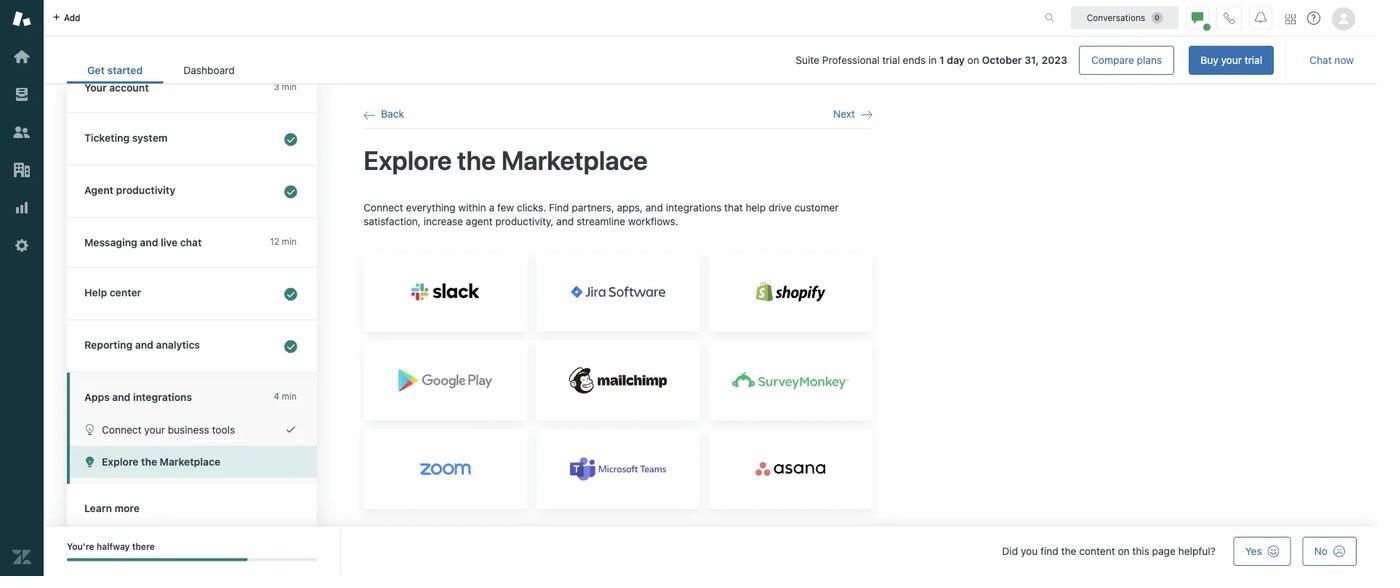 Task type: locate. For each thing, give the bounding box(es) containing it.
help center
[[84, 287, 141, 299]]

1 horizontal spatial integrations
[[666, 201, 722, 213]]

reporting and analytics button
[[67, 321, 314, 372]]

1 horizontal spatial explore
[[364, 145, 452, 175]]

31,
[[1025, 54, 1039, 66]]

min right 4
[[282, 392, 297, 402]]

tab list
[[67, 57, 255, 84]]

1 vertical spatial your
[[144, 424, 165, 436]]

3
[[274, 82, 279, 92]]

chat now
[[1310, 54, 1354, 66]]

add
[[64, 13, 80, 23]]

a
[[489, 201, 495, 213]]

0 vertical spatial explore
[[364, 145, 452, 175]]

marketplace up find
[[501, 145, 648, 175]]

the inside footer
[[1061, 546, 1077, 558]]

explore inside button
[[102, 456, 139, 468]]

4
[[274, 392, 279, 402]]

and inside reporting and analytics dropdown button
[[135, 339, 153, 351]]

marketplace down 'business' at the bottom left of the page
[[160, 456, 220, 468]]

system
[[132, 132, 168, 144]]

help center button
[[67, 268, 314, 320]]

on
[[968, 54, 979, 66], [1118, 546, 1130, 558]]

0 vertical spatial integrations
[[666, 201, 722, 213]]

back button
[[364, 108, 404, 121]]

notifications image
[[1255, 12, 1267, 24]]

button displays agent's chat status as online. image
[[1192, 12, 1204, 24]]

4 min
[[274, 392, 297, 402]]

and right the apps
[[112, 392, 131, 404]]

2 horizontal spatial the
[[1061, 546, 1077, 558]]

0 horizontal spatial integrations
[[133, 392, 192, 404]]

1 vertical spatial explore the marketplace
[[102, 456, 220, 468]]

0 horizontal spatial your
[[144, 424, 165, 436]]

everything
[[406, 201, 456, 213]]

conversations button
[[1071, 6, 1179, 29]]

min for your account
[[282, 82, 297, 92]]

0 vertical spatial the
[[457, 145, 496, 175]]

connect up satisfaction,
[[364, 201, 403, 213]]

add button
[[44, 0, 89, 36]]

buy your trial
[[1201, 54, 1263, 66]]

min right the 12
[[282, 237, 297, 247]]

marketplace
[[501, 145, 648, 175], [160, 456, 220, 468]]

trial left ends
[[882, 54, 900, 66]]

0 horizontal spatial the
[[141, 456, 157, 468]]

1 trial from the left
[[1245, 54, 1263, 66]]

streamline
[[577, 216, 625, 228]]

section
[[267, 46, 1274, 75]]

min right 3
[[282, 82, 297, 92]]

chat
[[180, 237, 202, 249]]

compare plans button
[[1079, 46, 1175, 75]]

1 vertical spatial min
[[282, 237, 297, 247]]

center
[[110, 287, 141, 299]]

your for connect
[[144, 424, 165, 436]]

clicks.
[[517, 201, 546, 213]]

ends
[[903, 54, 926, 66]]

section containing compare plans
[[267, 46, 1274, 75]]

buy your trial button
[[1189, 46, 1274, 75]]

on left this
[[1118, 546, 1130, 558]]

your left 'business' at the bottom left of the page
[[144, 424, 165, 436]]

1 vertical spatial the
[[141, 456, 157, 468]]

your
[[84, 82, 107, 94]]

your
[[1221, 54, 1242, 66], [144, 424, 165, 436]]

0 vertical spatial marketplace
[[501, 145, 648, 175]]

and inside the apps and integrations heading
[[112, 392, 131, 404]]

zendesk image
[[12, 548, 31, 567]]

1 horizontal spatial your
[[1221, 54, 1242, 66]]

productivity,
[[495, 216, 554, 228]]

footer
[[44, 527, 1377, 577]]

the
[[457, 145, 496, 175], [141, 456, 157, 468], [1061, 546, 1077, 558]]

partners,
[[572, 201, 614, 213]]

1 min from the top
[[282, 82, 297, 92]]

0 horizontal spatial on
[[968, 54, 979, 66]]

2 min from the top
[[282, 237, 297, 247]]

compare
[[1092, 54, 1134, 66]]

next
[[833, 108, 855, 120]]

agent
[[466, 216, 493, 228]]

there
[[132, 542, 155, 552]]

0 horizontal spatial explore the marketplace
[[102, 456, 220, 468]]

connect inside 'connect everything within a few clicks. find partners, apps, and integrations that help drive customer satisfaction, increase agent productivity, and streamline workflows.'
[[364, 201, 403, 213]]

main element
[[0, 0, 44, 577]]

1 horizontal spatial connect
[[364, 201, 403, 213]]

explore down back
[[364, 145, 452, 175]]

help
[[84, 287, 107, 299]]

trial
[[1245, 54, 1263, 66], [882, 54, 900, 66]]

2 vertical spatial min
[[282, 392, 297, 402]]

0 horizontal spatial connect
[[102, 424, 142, 436]]

no button
[[1303, 537, 1357, 566]]

your account
[[84, 82, 149, 94]]

explore the marketplace button
[[70, 446, 317, 478]]

1 vertical spatial marketplace
[[160, 456, 220, 468]]

you're
[[67, 542, 94, 552]]

the up within
[[457, 145, 496, 175]]

the right find at the right bottom of the page
[[1061, 546, 1077, 558]]

integrations left that
[[666, 201, 722, 213]]

agent productivity button
[[67, 166, 314, 217]]

dashboard tab
[[163, 57, 255, 84]]

account
[[109, 82, 149, 94]]

explore inside content-title region
[[364, 145, 452, 175]]

your inside button
[[144, 424, 165, 436]]

trial inside button
[[1245, 54, 1263, 66]]

0 horizontal spatial marketplace
[[160, 456, 220, 468]]

12 min
[[270, 237, 297, 247]]

connect your business tools
[[102, 424, 235, 436]]

compare plans
[[1092, 54, 1162, 66]]

connect
[[364, 201, 403, 213], [102, 424, 142, 436]]

0 vertical spatial your
[[1221, 54, 1242, 66]]

footer containing did you find the content on this page helpful?
[[44, 527, 1377, 577]]

within
[[458, 201, 486, 213]]

explore the marketplace up few
[[364, 145, 648, 175]]

apps
[[84, 392, 110, 404]]

explore up the more on the bottom of the page
[[102, 456, 139, 468]]

suite professional trial ends in 1 day on october 31, 2023
[[796, 54, 1068, 66]]

0 vertical spatial connect
[[364, 201, 403, 213]]

connect down apps and integrations
[[102, 424, 142, 436]]

0 horizontal spatial explore
[[102, 456, 139, 468]]

1 vertical spatial connect
[[102, 424, 142, 436]]

1 vertical spatial on
[[1118, 546, 1130, 558]]

ticketing
[[84, 132, 130, 144]]

you
[[1021, 546, 1038, 558]]

1 horizontal spatial trial
[[1245, 54, 1263, 66]]

2 vertical spatial the
[[1061, 546, 1077, 558]]

connect everything within a few clicks. find partners, apps, and integrations that help drive customer satisfaction, increase agent productivity, and streamline workflows. region
[[364, 200, 873, 577]]

apps and integrations
[[84, 392, 192, 404]]

chat
[[1310, 54, 1332, 66]]

on inside footer
[[1118, 546, 1130, 558]]

content
[[1079, 546, 1115, 558]]

integrations up connect your business tools
[[133, 392, 192, 404]]

min
[[282, 82, 297, 92], [282, 237, 297, 247], [282, 392, 297, 402]]

learn more button
[[67, 484, 314, 534]]

0 horizontal spatial trial
[[882, 54, 900, 66]]

workflows.
[[628, 216, 678, 228]]

2 trial from the left
[[882, 54, 900, 66]]

min inside the apps and integrations heading
[[282, 392, 297, 402]]

explore the marketplace down connect your business tools
[[102, 456, 220, 468]]

the down connect your business tools
[[141, 456, 157, 468]]

reporting
[[84, 339, 133, 351]]

1 horizontal spatial the
[[457, 145, 496, 175]]

0 vertical spatial min
[[282, 82, 297, 92]]

your right the 'buy'
[[1221, 54, 1242, 66]]

1 vertical spatial integrations
[[133, 392, 192, 404]]

1 horizontal spatial marketplace
[[501, 145, 648, 175]]

and
[[646, 201, 663, 213], [556, 216, 574, 228], [140, 237, 158, 249], [135, 339, 153, 351], [112, 392, 131, 404]]

conversations
[[1087, 13, 1146, 23]]

1 horizontal spatial explore the marketplace
[[364, 145, 648, 175]]

0 vertical spatial explore the marketplace
[[364, 145, 648, 175]]

1 horizontal spatial on
[[1118, 546, 1130, 558]]

satisfaction,
[[364, 216, 421, 228]]

explore the marketplace
[[364, 145, 648, 175], [102, 456, 220, 468]]

connect for connect your business tools
[[102, 424, 142, 436]]

3 min from the top
[[282, 392, 297, 402]]

connect inside button
[[102, 424, 142, 436]]

messaging
[[84, 237, 137, 249]]

0 vertical spatial on
[[968, 54, 979, 66]]

apps,
[[617, 201, 643, 213]]

on inside section
[[968, 54, 979, 66]]

2023
[[1042, 54, 1068, 66]]

min for messaging and live chat
[[282, 237, 297, 247]]

trial down notifications icon
[[1245, 54, 1263, 66]]

and up workflows.
[[646, 201, 663, 213]]

and left analytics in the bottom of the page
[[135, 339, 153, 351]]

explore
[[364, 145, 452, 175], [102, 456, 139, 468]]

your inside button
[[1221, 54, 1242, 66]]

and left live
[[140, 237, 158, 249]]

zendesk products image
[[1286, 14, 1296, 24]]

integrations inside heading
[[133, 392, 192, 404]]

helpful?
[[1179, 546, 1216, 558]]

on right day
[[968, 54, 979, 66]]

1 vertical spatial explore
[[102, 456, 139, 468]]



Task type: describe. For each thing, give the bounding box(es) containing it.
that
[[724, 201, 743, 213]]

find
[[1041, 546, 1059, 558]]

content-title region
[[364, 143, 873, 177]]

now
[[1335, 54, 1354, 66]]

explore the marketplace inside content-title region
[[364, 145, 648, 175]]

learn more
[[84, 503, 140, 515]]

help
[[746, 201, 766, 213]]

get help image
[[1308, 12, 1321, 25]]

day
[[947, 54, 965, 66]]

yes
[[1246, 546, 1262, 558]]

no
[[1315, 546, 1328, 558]]

drive
[[769, 201, 792, 213]]

you're halfway there
[[67, 542, 155, 552]]

and for reporting and analytics
[[135, 339, 153, 351]]

business
[[168, 424, 209, 436]]

tab list containing get started
[[67, 57, 255, 84]]

and down find
[[556, 216, 574, 228]]

customers image
[[12, 123, 31, 142]]

get started
[[87, 64, 143, 76]]

october
[[982, 54, 1022, 66]]

increase
[[424, 216, 463, 228]]

October 31, 2023 text field
[[982, 54, 1068, 66]]

dashboard
[[183, 64, 235, 76]]

zendesk support image
[[12, 9, 31, 28]]

integrations inside 'connect everything within a few clicks. find partners, apps, and integrations that help drive customer satisfaction, increase agent productivity, and streamline workflows.'
[[666, 201, 722, 213]]

your for buy
[[1221, 54, 1242, 66]]

chat now button
[[1298, 46, 1366, 75]]

ticketing system button
[[67, 113, 314, 165]]

get
[[87, 64, 105, 76]]

organizations image
[[12, 161, 31, 180]]

views image
[[12, 85, 31, 104]]

professional
[[822, 54, 880, 66]]

back
[[381, 108, 404, 120]]

reporting image
[[12, 199, 31, 217]]

trial for your
[[1245, 54, 1263, 66]]

and for messaging and live chat
[[140, 237, 158, 249]]

halfway
[[97, 542, 130, 552]]

progress-bar progress bar
[[67, 559, 317, 562]]

yes button
[[1234, 537, 1291, 566]]

connect your business tools button
[[70, 414, 317, 446]]

buy
[[1201, 54, 1219, 66]]

3 min
[[274, 82, 297, 92]]

the inside button
[[141, 456, 157, 468]]

productivity
[[116, 184, 175, 196]]

did
[[1002, 546, 1018, 558]]

plans
[[1137, 54, 1162, 66]]

marketplace inside button
[[160, 456, 220, 468]]

reporting and analytics
[[84, 339, 200, 351]]

in
[[929, 54, 937, 66]]

apps and integrations heading
[[67, 373, 317, 414]]

tools
[[212, 424, 235, 436]]

page
[[1152, 546, 1176, 558]]

explore the marketplace inside button
[[102, 456, 220, 468]]

live
[[161, 237, 178, 249]]

ticketing system
[[84, 132, 168, 144]]

and for apps and integrations
[[112, 392, 131, 404]]

the inside content-title region
[[457, 145, 496, 175]]

admin image
[[12, 236, 31, 255]]

customer
[[795, 201, 839, 213]]

did you find the content on this page helpful?
[[1002, 546, 1216, 558]]

this
[[1133, 546, 1150, 558]]

next button
[[833, 108, 873, 121]]

trial for professional
[[882, 54, 900, 66]]

analytics
[[156, 339, 200, 351]]

suite
[[796, 54, 820, 66]]

connect for connect everything within a few clicks. find partners, apps, and integrations that help drive customer satisfaction, increase agent productivity, and streamline workflows.
[[364, 201, 403, 213]]

get started image
[[12, 47, 31, 66]]

more
[[115, 503, 140, 515]]

messaging and live chat
[[84, 237, 202, 249]]

min for apps and integrations
[[282, 392, 297, 402]]

find
[[549, 201, 569, 213]]

agent productivity
[[84, 184, 175, 196]]

connect everything within a few clicks. find partners, apps, and integrations that help drive customer satisfaction, increase agent productivity, and streamline workflows.
[[364, 201, 839, 228]]

started
[[107, 64, 143, 76]]

learn
[[84, 503, 112, 515]]

few
[[497, 201, 514, 213]]

1
[[940, 54, 945, 66]]

12
[[270, 237, 279, 247]]

marketplace inside content-title region
[[501, 145, 648, 175]]

progress bar image
[[67, 559, 248, 562]]



Task type: vqa. For each thing, say whether or not it's contained in the screenshot.
Close icon within Tab
no



